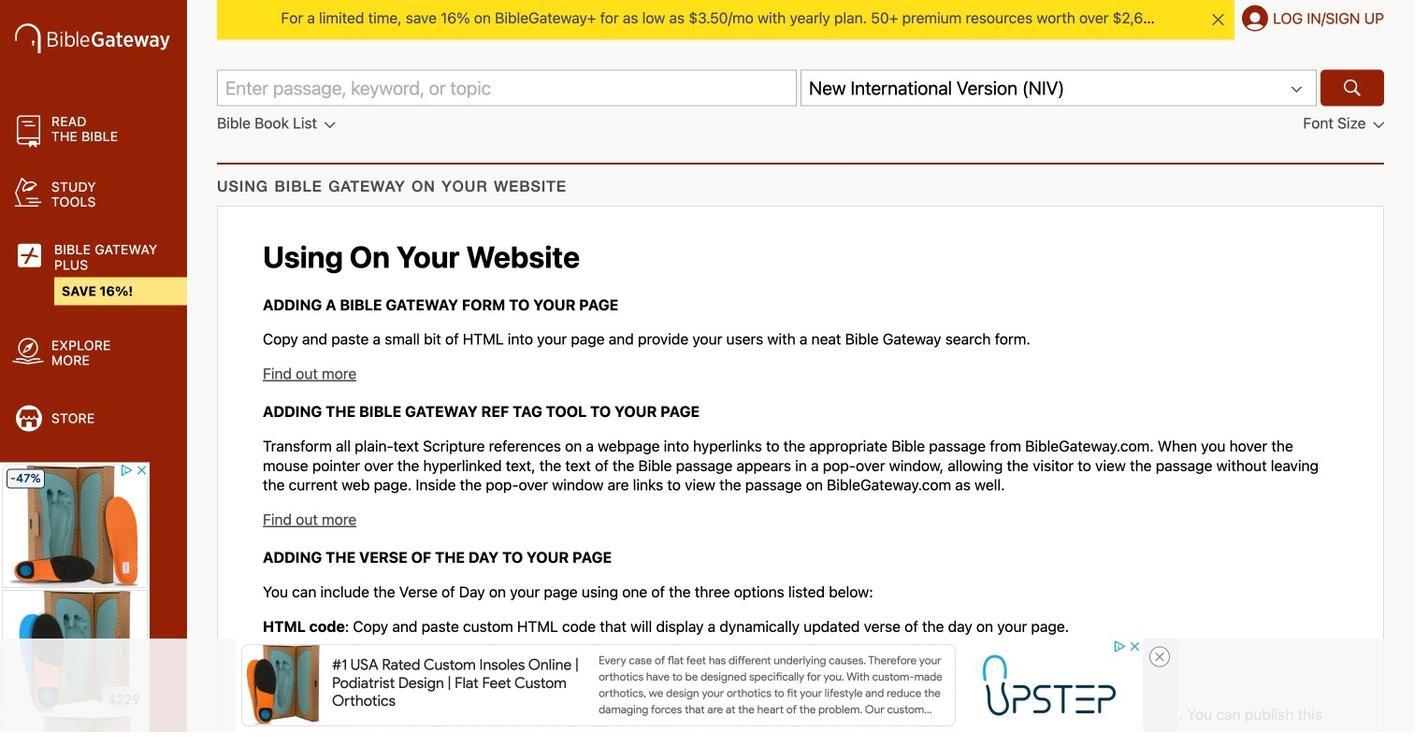 Task type: describe. For each thing, give the bounding box(es) containing it.
0 horizontal spatial advertisement element
[[0, 463, 150, 732]]

1 horizontal spatial advertisement element
[[236, 639, 1143, 732]]

user notice alert
[[187, 0, 1414, 40]]

Quick Search text field
[[217, 70, 797, 106]]



Task type: locate. For each thing, give the bounding box(es) containing it.
None search field
[[217, 70, 1384, 106]]

advertisement element
[[0, 463, 150, 732], [236, 639, 1143, 732]]

search image
[[1341, 77, 1364, 99]]

group
[[217, 165, 1384, 206]]



Task type: vqa. For each thing, say whether or not it's contained in the screenshot.
Close Sidebar image at the top right
no



